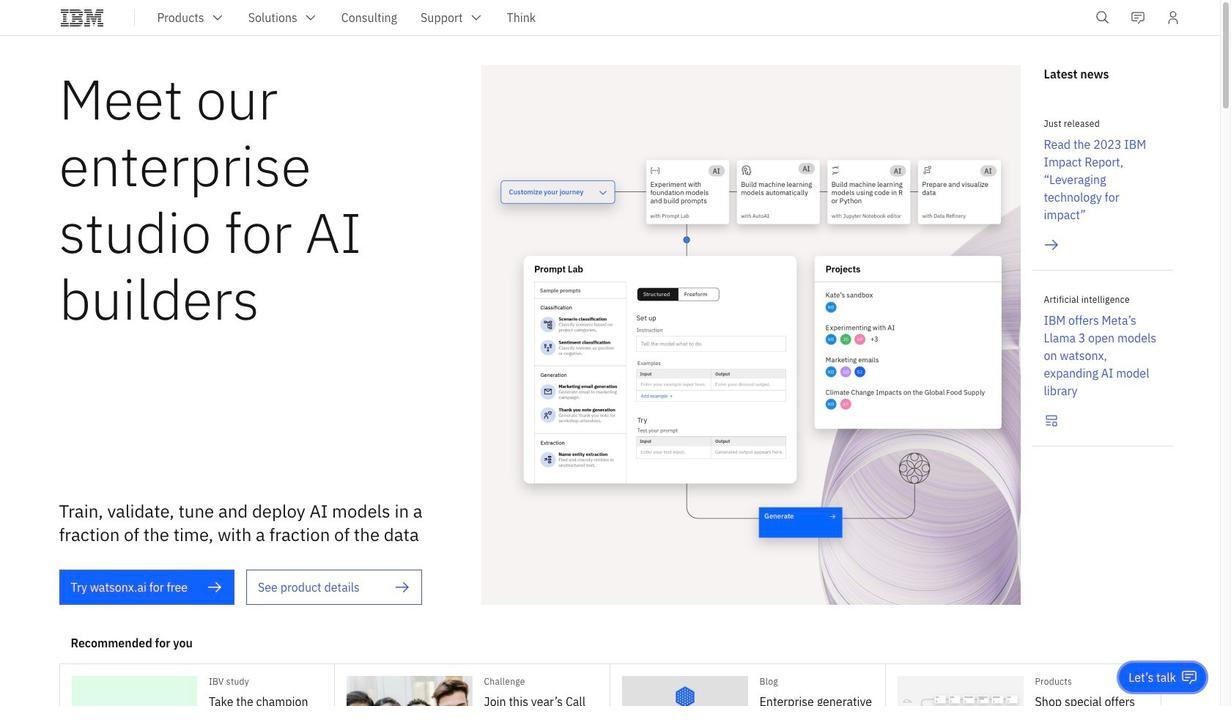 Task type: vqa. For each thing, say whether or not it's contained in the screenshot.
Let's talk "ELEMENT"
yes



Task type: describe. For each thing, give the bounding box(es) containing it.
let's talk element
[[1130, 670, 1177, 686]]



